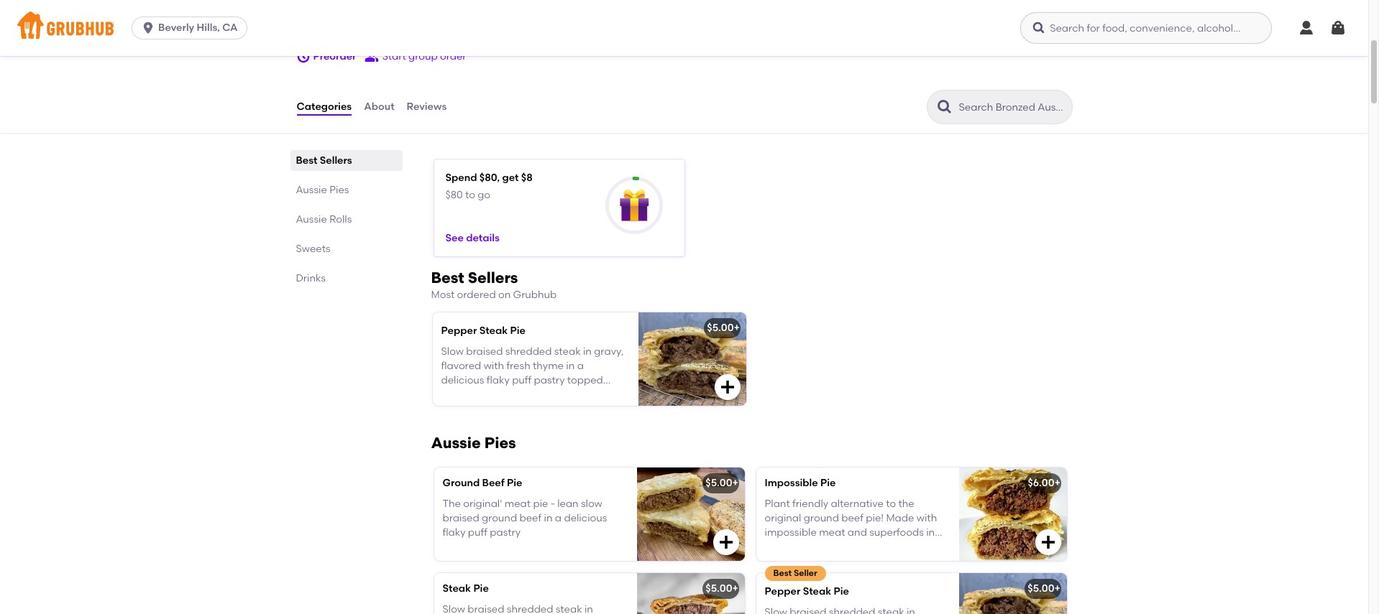 Task type: describe. For each thing, give the bounding box(es) containing it.
1 vertical spatial aussie
[[296, 214, 327, 226]]

see details button
[[446, 226, 500, 251]]

grubhub
[[513, 289, 557, 301]]

puff for ground
[[468, 527, 488, 540]]

impossible
[[765, 478, 818, 490]]

$6.00
[[1028, 478, 1055, 490]]

best sellers
[[296, 155, 352, 167]]

flaky for braised
[[443, 527, 466, 540]]

best sellers most ordered on grubhub
[[431, 269, 557, 301]]

$6.00 +
[[1028, 478, 1061, 490]]

a for -
[[555, 513, 562, 525]]

0 horizontal spatial steak
[[443, 584, 471, 596]]

flaky for with
[[487, 375, 510, 387]]

about button
[[363, 81, 395, 133]]

beef inside the original' meat pie - lean slow braised ground beef in a delicious flaky puff pastry
[[520, 513, 542, 525]]

Search Bronzed Aussie search field
[[958, 101, 1068, 114]]

$80,
[[480, 172, 500, 184]]

group
[[409, 50, 438, 63]]

ordered
[[457, 289, 496, 301]]

seller
[[794, 569, 818, 579]]

beverly hills, ca
[[158, 22, 238, 34]]

preorder button
[[296, 44, 356, 70]]

1 horizontal spatial svg image
[[1298, 19, 1315, 37]]

shredded
[[505, 346, 552, 358]]

2 horizontal spatial steak
[[803, 586, 832, 599]]

and
[[848, 527, 867, 540]]

start group order
[[382, 50, 466, 63]]

in down steak
[[566, 360, 575, 373]]

plant friendly alternative to the original ground beef pie! made with impossible meat and superfoods in a delicious flaky puff pastry. 100% vegan
[[765, 498, 944, 569]]

meat inside plant friendly alternative to the original ground beef pie! made with impossible meat and superfoods in a delicious flaky puff pastry. 100% vegan
[[819, 527, 845, 540]]

lean
[[557, 498, 579, 510]]

thyme
[[533, 360, 564, 373]]

see details
[[446, 232, 500, 244]]

plant
[[765, 498, 790, 510]]

in inside plant friendly alternative to the original ground beef pie! made with impossible meat and superfoods in a delicious flaky puff pastry. 100% vegan
[[926, 527, 935, 540]]

details
[[466, 232, 500, 244]]

slow
[[441, 346, 464, 358]]

ground inside the original' meat pie - lean slow braised ground beef in a delicious flaky puff pastry
[[482, 513, 517, 525]]

a for in
[[577, 360, 584, 373]]

best for best sellers most ordered on grubhub
[[431, 269, 464, 287]]

svg image inside the preorder button
[[296, 50, 310, 64]]

reviews button
[[406, 81, 448, 133]]

aussie rolls
[[296, 214, 352, 226]]

to inside plant friendly alternative to the original ground beef pie! made with impossible meat and superfoods in a delicious flaky puff pastry. 100% vegan
[[886, 498, 896, 510]]

categories
[[297, 101, 352, 113]]

beverly
[[158, 22, 194, 34]]

braised inside slow braised shredded steak in gravy, flavored with fresh thyme in a delicious flaky puff pastry topped with cracked black pepper
[[466, 346, 503, 358]]

sweets
[[296, 243, 331, 255]]

1 vertical spatial with
[[441, 389, 462, 402]]

0 vertical spatial aussie
[[296, 184, 327, 196]]

+ for plant friendly alternative to the original ground beef pie! made with impossible meat and superfoods in a delicious flaky puff pastry. 100% vegan
[[1055, 478, 1061, 490]]

$8
[[521, 172, 533, 184]]

1 horizontal spatial pies
[[485, 435, 516, 453]]

pepper
[[536, 389, 572, 402]]

slow braised shredded steak in gravy, flavored with fresh thyme in a delicious flaky puff pastry topped with cracked black pepper
[[441, 346, 624, 402]]

fresh
[[507, 360, 531, 373]]

100%
[[893, 542, 918, 554]]

sellers for best sellers most ordered on grubhub
[[468, 269, 518, 287]]

puff for fresh
[[512, 375, 532, 387]]

topped
[[567, 375, 603, 387]]

best seller
[[774, 569, 818, 579]]

order
[[440, 50, 466, 63]]

0 vertical spatial with
[[484, 360, 504, 373]]

ground inside plant friendly alternative to the original ground beef pie! made with impossible meat and superfoods in a delicious flaky puff pastry. 100% vegan
[[804, 513, 839, 525]]

2 vertical spatial aussie
[[431, 435, 481, 453]]

in inside the original' meat pie - lean slow braised ground beef in a delicious flaky puff pastry
[[544, 513, 553, 525]]

delicious inside plant friendly alternative to the original ground beef pie! made with impossible meat and superfoods in a delicious flaky puff pastry. 100% vegan
[[765, 542, 808, 554]]

flaky inside plant friendly alternative to the original ground beef pie! made with impossible meat and superfoods in a delicious flaky puff pastry. 100% vegan
[[810, 542, 833, 554]]

drinks
[[296, 273, 326, 285]]

preorder
[[313, 50, 356, 63]]

go
[[478, 189, 491, 201]]



Task type: vqa. For each thing, say whether or not it's contained in the screenshot.
STEAK PIE Image
yes



Task type: locate. For each thing, give the bounding box(es) containing it.
to left the
[[886, 498, 896, 510]]

with down flavored
[[441, 389, 462, 402]]

best
[[296, 155, 317, 167], [431, 269, 464, 287], [774, 569, 792, 579]]

+ for slow braised shredded steak in gravy, flavored with fresh thyme in a delicious flaky puff pastry topped with cracked black pepper
[[734, 322, 740, 335]]

0 vertical spatial aussie pies
[[296, 184, 349, 196]]

aussie
[[296, 184, 327, 196], [296, 214, 327, 226], [431, 435, 481, 453]]

sellers for best sellers
[[320, 155, 352, 167]]

pie
[[510, 325, 526, 338], [507, 478, 522, 490], [821, 478, 836, 490], [474, 584, 489, 596], [834, 586, 849, 599]]

aussie pies up ground beef pie
[[431, 435, 516, 453]]

superfoods
[[870, 527, 924, 540]]

beef
[[520, 513, 542, 525], [842, 513, 864, 525]]

with right made
[[917, 513, 937, 525]]

pastry
[[534, 375, 565, 387], [490, 527, 521, 540]]

impossible pie
[[765, 478, 836, 490]]

to left go
[[465, 189, 475, 201]]

best down categories button
[[296, 155, 317, 167]]

best up most
[[431, 269, 464, 287]]

a inside slow braised shredded steak in gravy, flavored with fresh thyme in a delicious flaky puff pastry topped with cracked black pepper
[[577, 360, 584, 373]]

1 horizontal spatial pepper steak pie
[[765, 586, 849, 599]]

puff inside the original' meat pie - lean slow braised ground beef in a delicious flaky puff pastry
[[468, 527, 488, 540]]

1 horizontal spatial flaky
[[487, 375, 510, 387]]

flaky inside the original' meat pie - lean slow braised ground beef in a delicious flaky puff pastry
[[443, 527, 466, 540]]

ground down friendly on the bottom of the page
[[804, 513, 839, 525]]

2 vertical spatial flaky
[[810, 542, 833, 554]]

get
[[502, 172, 519, 184]]

1 ground from the left
[[482, 513, 517, 525]]

cracked
[[464, 389, 504, 402]]

1 vertical spatial pepper steak pie
[[765, 586, 849, 599]]

ground
[[482, 513, 517, 525], [804, 513, 839, 525]]

2 vertical spatial with
[[917, 513, 937, 525]]

aussie pies up 'aussie rolls'
[[296, 184, 349, 196]]

braised up flavored
[[466, 346, 503, 358]]

$5.00 for steak pie
[[706, 584, 733, 596]]

a right superfoods
[[937, 527, 944, 540]]

made
[[886, 513, 914, 525]]

aussie pies
[[296, 184, 349, 196], [431, 435, 516, 453]]

2 horizontal spatial svg image
[[1330, 19, 1347, 37]]

pepper down best seller on the bottom right of page
[[765, 586, 801, 599]]

delicious down the slow
[[564, 513, 607, 525]]

a inside the original' meat pie - lean slow braised ground beef in a delicious flaky puff pastry
[[555, 513, 562, 525]]

2 vertical spatial best
[[774, 569, 792, 579]]

0 horizontal spatial puff
[[468, 527, 488, 540]]

$5.00 + for ground beef pie
[[706, 478, 739, 490]]

pies
[[330, 184, 349, 196], [485, 435, 516, 453]]

pepper steak pie image
[[638, 313, 746, 407], [959, 574, 1067, 615]]

sellers up the 'on'
[[468, 269, 518, 287]]

ground beef pie image
[[637, 468, 745, 562]]

1 horizontal spatial steak
[[479, 325, 508, 338]]

svg image inside beverly hills, ca button
[[141, 21, 155, 35]]

braised down 'the'
[[443, 513, 479, 525]]

aussie left rolls
[[296, 214, 327, 226]]

1 horizontal spatial to
[[886, 498, 896, 510]]

0 vertical spatial pastry
[[534, 375, 565, 387]]

1 vertical spatial delicious
[[564, 513, 607, 525]]

spend
[[446, 172, 477, 184]]

beef inside plant friendly alternative to the original ground beef pie! made with impossible meat and superfoods in a delicious flaky puff pastry. 100% vegan
[[842, 513, 864, 525]]

main navigation navigation
[[0, 0, 1369, 56]]

see
[[446, 232, 464, 244]]

$5.00 + for pepper steak pie
[[707, 322, 740, 335]]

1 vertical spatial flaky
[[443, 527, 466, 540]]

puff inside plant friendly alternative to the original ground beef pie! made with impossible meat and superfoods in a delicious flaky puff pastry. 100% vegan
[[836, 542, 855, 554]]

reward icon image
[[619, 190, 650, 222]]

pastry inside slow braised shredded steak in gravy, flavored with fresh thyme in a delicious flaky puff pastry topped with cracked black pepper
[[534, 375, 565, 387]]

a up topped
[[577, 360, 584, 373]]

impossible
[[765, 527, 817, 540]]

$5.00 for pepper steak pie
[[707, 322, 734, 335]]

pepper steak pie down seller
[[765, 586, 849, 599]]

slow
[[581, 498, 603, 510]]

the original' meat pie - lean slow braised ground beef in a delicious flaky puff pastry
[[443, 498, 607, 540]]

1 horizontal spatial meat
[[819, 527, 845, 540]]

2 horizontal spatial flaky
[[810, 542, 833, 554]]

people icon image
[[365, 50, 379, 64]]

friendly
[[793, 498, 829, 510]]

1 vertical spatial sellers
[[468, 269, 518, 287]]

impossible pie image
[[959, 468, 1067, 562]]

to
[[465, 189, 475, 201], [886, 498, 896, 510]]

meat left and
[[819, 527, 845, 540]]

Search for food, convenience, alcohol... search field
[[1021, 12, 1272, 44]]

0 horizontal spatial pepper
[[441, 325, 477, 338]]

puff
[[512, 375, 532, 387], [468, 527, 488, 540], [836, 542, 855, 554]]

0 horizontal spatial with
[[441, 389, 462, 402]]

delicious
[[441, 375, 484, 387], [564, 513, 607, 525], [765, 542, 808, 554]]

pies up beef
[[485, 435, 516, 453]]

ground
[[443, 478, 480, 490]]

$5.00 for ground beef pie
[[706, 478, 733, 490]]

with inside plant friendly alternative to the original ground beef pie! made with impossible meat and superfoods in a delicious flaky puff pastry. 100% vegan
[[917, 513, 937, 525]]

0 horizontal spatial ground
[[482, 513, 517, 525]]

black
[[507, 389, 534, 402]]

spend $80, get $8 $80 to go
[[446, 172, 533, 201]]

delicious down impossible
[[765, 542, 808, 554]]

steak
[[479, 325, 508, 338], [443, 584, 471, 596], [803, 586, 832, 599]]

aussie up ground on the left
[[431, 435, 481, 453]]

$80
[[446, 189, 463, 201]]

1 horizontal spatial sellers
[[468, 269, 518, 287]]

0 vertical spatial sellers
[[320, 155, 352, 167]]

2 horizontal spatial with
[[917, 513, 937, 525]]

pastry down 'thyme'
[[534, 375, 565, 387]]

on
[[498, 289, 511, 301]]

meat inside the original' meat pie - lean slow braised ground beef in a delicious flaky puff pastry
[[505, 498, 531, 510]]

with left fresh
[[484, 360, 504, 373]]

0 horizontal spatial a
[[555, 513, 562, 525]]

pastry for beef
[[490, 527, 521, 540]]

pies up rolls
[[330, 184, 349, 196]]

0 horizontal spatial pepper steak pie image
[[638, 313, 746, 407]]

pepper steak pie
[[441, 325, 526, 338], [765, 586, 849, 599]]

$5.00 + for steak pie
[[706, 584, 739, 596]]

0 horizontal spatial best
[[296, 155, 317, 167]]

2 vertical spatial delicious
[[765, 542, 808, 554]]

about
[[364, 101, 395, 113]]

0 horizontal spatial aussie pies
[[296, 184, 349, 196]]

2 vertical spatial puff
[[836, 542, 855, 554]]

-
[[551, 498, 555, 510]]

puff up black on the bottom of the page
[[512, 375, 532, 387]]

the
[[899, 498, 915, 510]]

delicious for slow
[[564, 513, 607, 525]]

search icon image
[[936, 99, 953, 116]]

1 horizontal spatial pastry
[[534, 375, 565, 387]]

1 vertical spatial to
[[886, 498, 896, 510]]

1 vertical spatial a
[[555, 513, 562, 525]]

aussie up 'aussie rolls'
[[296, 184, 327, 196]]

pastry for thyme
[[534, 375, 565, 387]]

with
[[484, 360, 504, 373], [441, 389, 462, 402], [917, 513, 937, 525]]

1 vertical spatial pastry
[[490, 527, 521, 540]]

1 vertical spatial pepper
[[765, 586, 801, 599]]

alternative
[[831, 498, 884, 510]]

start
[[382, 50, 406, 63]]

best for best seller
[[774, 569, 792, 579]]

meat left pie
[[505, 498, 531, 510]]

2 horizontal spatial a
[[937, 527, 944, 540]]

in right steak
[[583, 346, 592, 358]]

puff down and
[[836, 542, 855, 554]]

0 vertical spatial pepper steak pie image
[[638, 313, 746, 407]]

sellers
[[320, 155, 352, 167], [468, 269, 518, 287]]

svg image
[[141, 21, 155, 35], [1032, 21, 1047, 35], [296, 50, 310, 64], [719, 379, 736, 397], [1040, 535, 1057, 552]]

flavored
[[441, 360, 481, 373]]

in down -
[[544, 513, 553, 525]]

hills,
[[197, 22, 220, 34]]

pie
[[533, 498, 548, 510]]

ground down original'
[[482, 513, 517, 525]]

sellers inside best sellers most ordered on grubhub
[[468, 269, 518, 287]]

in right superfoods
[[926, 527, 935, 540]]

0 vertical spatial pepper
[[441, 325, 477, 338]]

1 horizontal spatial delicious
[[564, 513, 607, 525]]

0 vertical spatial pepper steak pie
[[441, 325, 526, 338]]

1 vertical spatial pepper steak pie image
[[959, 574, 1067, 615]]

0 vertical spatial to
[[465, 189, 475, 201]]

+
[[734, 322, 740, 335], [733, 478, 739, 490], [1055, 478, 1061, 490], [733, 584, 739, 596], [1055, 584, 1061, 596]]

most
[[431, 289, 455, 301]]

steak pie image
[[637, 574, 745, 615]]

a
[[577, 360, 584, 373], [555, 513, 562, 525], [937, 527, 944, 540]]

categories button
[[296, 81, 353, 133]]

1 horizontal spatial a
[[577, 360, 584, 373]]

a inside plant friendly alternative to the original ground beef pie! made with impossible meat and superfoods in a delicious flaky puff pastry. 100% vegan
[[937, 527, 944, 540]]

0 horizontal spatial pies
[[330, 184, 349, 196]]

0 vertical spatial delicious
[[441, 375, 484, 387]]

0 horizontal spatial pastry
[[490, 527, 521, 540]]

0 horizontal spatial svg image
[[717, 535, 735, 552]]

1 horizontal spatial pepper steak pie image
[[959, 574, 1067, 615]]

1 horizontal spatial beef
[[842, 513, 864, 525]]

1 vertical spatial meat
[[819, 527, 845, 540]]

1 vertical spatial aussie pies
[[431, 435, 516, 453]]

1 horizontal spatial best
[[431, 269, 464, 287]]

0 vertical spatial flaky
[[487, 375, 510, 387]]

braised
[[466, 346, 503, 358], [443, 513, 479, 525]]

a down lean
[[555, 513, 562, 525]]

sellers down categories button
[[320, 155, 352, 167]]

flaky up cracked
[[487, 375, 510, 387]]

svg image
[[1298, 19, 1315, 37], [1330, 19, 1347, 37], [717, 535, 735, 552]]

braised inside the original' meat pie - lean slow braised ground beef in a delicious flaky puff pastry
[[443, 513, 479, 525]]

1 vertical spatial best
[[431, 269, 464, 287]]

pastry down original'
[[490, 527, 521, 540]]

delicious down flavored
[[441, 375, 484, 387]]

beef down pie
[[520, 513, 542, 525]]

1 beef from the left
[[520, 513, 542, 525]]

best down the vegan
[[774, 569, 792, 579]]

pepper
[[441, 325, 477, 338], [765, 586, 801, 599]]

original
[[765, 513, 801, 525]]

pastry inside the original' meat pie - lean slow braised ground beef in a delicious flaky puff pastry
[[490, 527, 521, 540]]

1 horizontal spatial with
[[484, 360, 504, 373]]

pastry.
[[858, 542, 890, 554]]

0 vertical spatial best
[[296, 155, 317, 167]]

beef down the alternative at the bottom right of the page
[[842, 513, 864, 525]]

flaky
[[487, 375, 510, 387], [443, 527, 466, 540], [810, 542, 833, 554]]

2 vertical spatial a
[[937, 527, 944, 540]]

0 vertical spatial meat
[[505, 498, 531, 510]]

1 horizontal spatial puff
[[512, 375, 532, 387]]

+ for the original' meat pie - lean slow braised ground beef in a delicious flaky puff pastry
[[733, 478, 739, 490]]

meat
[[505, 498, 531, 510], [819, 527, 845, 540]]

1 vertical spatial braised
[[443, 513, 479, 525]]

flaky down 'the'
[[443, 527, 466, 540]]

beverly hills, ca button
[[132, 17, 253, 40]]

pepper up slow
[[441, 325, 477, 338]]

0 horizontal spatial delicious
[[441, 375, 484, 387]]

flaky up seller
[[810, 542, 833, 554]]

steak
[[554, 346, 581, 358]]

beef
[[482, 478, 505, 490]]

steak pie
[[443, 584, 489, 596]]

flaky inside slow braised shredded steak in gravy, flavored with fresh thyme in a delicious flaky puff pastry topped with cracked black pepper
[[487, 375, 510, 387]]

1 horizontal spatial aussie pies
[[431, 435, 516, 453]]

delicious inside the original' meat pie - lean slow braised ground beef in a delicious flaky puff pastry
[[564, 513, 607, 525]]

0 horizontal spatial to
[[465, 189, 475, 201]]

pepper steak pie down ordered
[[441, 325, 526, 338]]

in
[[583, 346, 592, 358], [566, 360, 575, 373], [544, 513, 553, 525], [926, 527, 935, 540]]

rolls
[[330, 214, 352, 226]]

0 horizontal spatial beef
[[520, 513, 542, 525]]

original'
[[463, 498, 502, 510]]

best inside best sellers most ordered on grubhub
[[431, 269, 464, 287]]

best for best sellers
[[296, 155, 317, 167]]

2 ground from the left
[[804, 513, 839, 525]]

delicious inside slow braised shredded steak in gravy, flavored with fresh thyme in a delicious flaky puff pastry topped with cracked black pepper
[[441, 375, 484, 387]]

start group order button
[[365, 44, 466, 70]]

puff inside slow braised shredded steak in gravy, flavored with fresh thyme in a delicious flaky puff pastry topped with cracked black pepper
[[512, 375, 532, 387]]

2 horizontal spatial best
[[774, 569, 792, 579]]

1 horizontal spatial pepper
[[765, 586, 801, 599]]

1 vertical spatial pies
[[485, 435, 516, 453]]

0 vertical spatial puff
[[512, 375, 532, 387]]

to inside 'spend $80, get $8 $80 to go'
[[465, 189, 475, 201]]

puff down original'
[[468, 527, 488, 540]]

0 horizontal spatial pepper steak pie
[[441, 325, 526, 338]]

ground beef pie
[[443, 478, 522, 490]]

0 vertical spatial pies
[[330, 184, 349, 196]]

pie!
[[866, 513, 884, 525]]

0 horizontal spatial sellers
[[320, 155, 352, 167]]

2 beef from the left
[[842, 513, 864, 525]]

delicious for flavored
[[441, 375, 484, 387]]

0 vertical spatial braised
[[466, 346, 503, 358]]

2 horizontal spatial puff
[[836, 542, 855, 554]]

$5.00
[[707, 322, 734, 335], [706, 478, 733, 490], [706, 584, 733, 596], [1028, 584, 1055, 596]]

1 vertical spatial puff
[[468, 527, 488, 540]]

vegan
[[765, 557, 795, 569]]

gravy,
[[594, 346, 624, 358]]

1 horizontal spatial ground
[[804, 513, 839, 525]]

0 vertical spatial a
[[577, 360, 584, 373]]

2 horizontal spatial delicious
[[765, 542, 808, 554]]

ca
[[222, 22, 238, 34]]

the
[[443, 498, 461, 510]]

0 horizontal spatial flaky
[[443, 527, 466, 540]]

0 horizontal spatial meat
[[505, 498, 531, 510]]

reviews
[[407, 101, 447, 113]]



